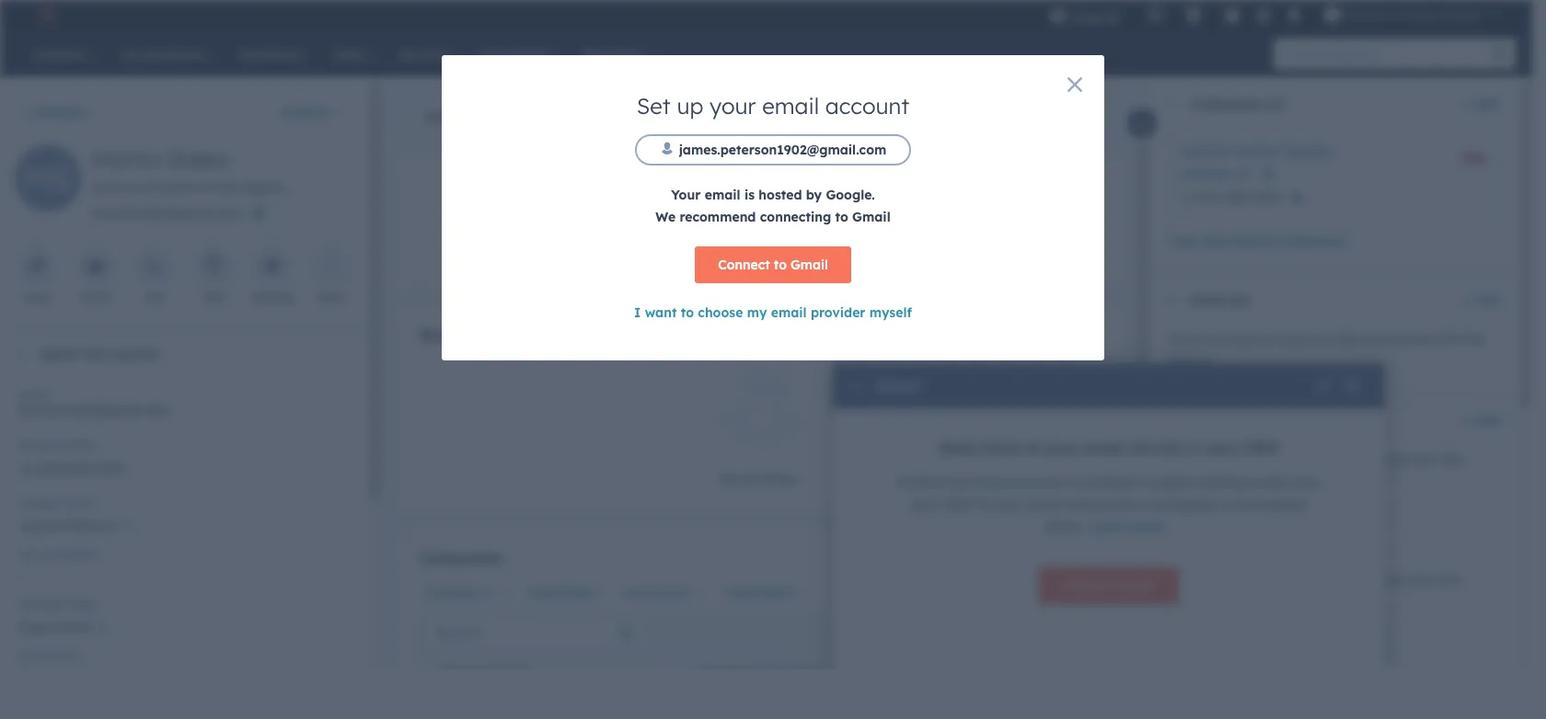 Task type: vqa. For each thing, say whether or not it's contained in the screenshot.
Search name, phone, email addresses, or company Search Field
no



Task type: locate. For each thing, give the bounding box(es) containing it.
1 horizontal spatial date
[[766, 586, 793, 600]]

Last contacted text field
[[18, 559, 350, 588]]

companies inside dropdown button
[[1191, 96, 1263, 112]]

0 vertical spatial companies
[[1191, 96, 1263, 112]]

james peterson
[[18, 518, 116, 535]]

1 horizontal spatial lifecycle
[[708, 213, 771, 226]]

1 horizontal spatial owner
[[483, 586, 517, 600]]

tickets (0) button
[[1150, 396, 1456, 445]]

agency
[[1285, 144, 1332, 160], [242, 179, 287, 196]]

record. for track the customer requests associated with this record.
[[1169, 474, 1210, 491]]

lifecycle stage opportunity
[[708, 213, 810, 249]]

associated inside the track the revenue opportunities associated with this record.
[[1364, 331, 1430, 348]]

1 vertical spatial in
[[1221, 497, 1232, 514]]

connect up crm.
[[897, 475, 947, 491]]

0 horizontal spatial account
[[825, 92, 910, 120]]

associated inside collect and track payments associated with this contact using hubspot payments.
[[1339, 572, 1405, 589]]

1 vertical spatial +
[[1463, 292, 1471, 308]]

1 vertical spatial gmail
[[791, 257, 828, 273]]

1 horizontal spatial opportunity
[[722, 233, 796, 249]]

1 horizontal spatial caret image
[[1165, 418, 1176, 423]]

studio
[[1444, 7, 1481, 22]]

myself
[[870, 305, 912, 321]]

menu item
[[1134, 0, 1138, 29]]

2 track from the top
[[1169, 452, 1201, 468]]

connect inside button
[[718, 257, 770, 273]]

associated
[[1204, 233, 1273, 249], [1364, 331, 1430, 348], [1344, 452, 1410, 468], [1339, 572, 1405, 589]]

contact
[[18, 497, 60, 511]]

Search search field
[[425, 617, 648, 650]]

0 vertical spatial artists
[[1239, 144, 1281, 160]]

the up sending
[[1205, 452, 1224, 468]]

0 vertical spatial + add
[[1463, 96, 1500, 112]]

payments
[[1275, 572, 1335, 589], [1327, 636, 1379, 650]]

menu
[[1036, 0, 1510, 29]]

this inside collect and track payments associated with this contact using hubspot payments.
[[1438, 572, 1460, 589]]

timeline
[[1258, 497, 1307, 514]]

0 horizontal spatial gmail
[[791, 257, 828, 273]]

1 horizontal spatial connect
[[897, 475, 947, 491]]

1 horizontal spatial last
[[624, 586, 647, 600]]

2 vertical spatial with
[[1409, 572, 1434, 589]]

1 horizontal spatial hubspot
[[1255, 595, 1308, 611]]

owner inside company owner popup button
[[483, 586, 517, 600]]

set inside dialog
[[637, 92, 671, 120]]

0 vertical spatial owner
[[63, 497, 95, 511]]

(0) up crm
[[1240, 412, 1259, 429]]

(0) for tickets (0)
[[1240, 412, 1259, 429]]

2 + add button from the top
[[1463, 289, 1500, 311]]

last down 'james'
[[18, 548, 41, 561]]

0 vertical spatial record.
[[1169, 353, 1210, 370]]

2 vertical spatial +
[[1463, 412, 1471, 429]]

record. up appear
[[1169, 474, 1210, 491]]

with inside the track the revenue opportunities associated with this record.
[[1434, 331, 1459, 348]]

account up google.
[[825, 92, 910, 120]]

1 + from the top
[[1463, 96, 1471, 112]]

1 vertical spatial up
[[1310, 636, 1324, 650]]

using
[[1219, 595, 1251, 611]]

create
[[726, 586, 763, 600]]

requests
[[1288, 452, 1340, 468]]

owner for company owner
[[483, 586, 517, 600]]

0 vertical spatial (0)
[[1230, 292, 1249, 308]]

0 horizontal spatial hubspot
[[1087, 475, 1141, 491]]

0 horizontal spatial track
[[982, 439, 1020, 457]]

in down sending
[[1221, 497, 1232, 514]]

1 vertical spatial (0)
[[1240, 412, 1259, 429]]

agency down companies (1) dropdown button
[[1285, 144, 1332, 160]]

communications
[[475, 326, 596, 344]]

track for track the revenue opportunities associated with this record.
[[1169, 331, 1201, 348]]

record.
[[1169, 353, 1210, 370], [1169, 474, 1210, 491]]

companies for companies
[[420, 550, 502, 568]]

help image
[[1224, 8, 1241, 25]]

associated down 288-
[[1204, 233, 1273, 249]]

the inside the track the revenue opportunities associated with this record.
[[1205, 331, 1224, 348]]

0 vertical spatial lifecycle
[[708, 213, 771, 226]]

artists up 2000
[[1239, 144, 1281, 160]]

caret image inside about this contact dropdown button
[[15, 352, 26, 357]]

crm.
[[942, 497, 973, 514]]

1 track from the top
[[1169, 331, 1201, 348]]

0 vertical spatial track
[[1169, 331, 1201, 348]]

about this contact button
[[0, 329, 350, 379]]

track for track the customer requests associated with this record.
[[1169, 452, 1201, 468]]

1 vertical spatial owner
[[483, 586, 517, 600]]

connect inbox
[[1062, 578, 1156, 595]]

date right create
[[766, 586, 793, 600]]

1 vertical spatial opportunity
[[18, 619, 92, 636]]

owner for contact owner
[[63, 497, 95, 511]]

payments inside collect and track payments associated with this contact using hubspot payments.
[[1275, 572, 1335, 589]]

your up james.peterson1902@gmail.com
[[710, 92, 756, 120]]

email right the 'minimize dialog' image
[[877, 377, 919, 396]]

this for track the customer requests associated with this record.
[[1443, 452, 1464, 468]]

the for customer
[[1205, 452, 1224, 468]]

companies left (1)
[[1191, 96, 1263, 112]]

hubspot up conversations
[[1087, 475, 1141, 491]]

last inside last activity date popup button
[[624, 586, 647, 600]]

status
[[560, 586, 595, 600]]

caret image left about in the left of the page
[[15, 352, 26, 357]]

lifecycle for lifecycle stage
[[18, 598, 64, 612]]

caret image
[[15, 352, 26, 357], [1165, 418, 1176, 423]]

contact inside collect and track payments associated with this contact using hubspot payments.
[[1169, 595, 1215, 611]]

1 vertical spatial connect
[[897, 475, 947, 491]]

0 horizontal spatial agency
[[242, 179, 287, 196]]

lifecycle
[[708, 213, 771, 226], [18, 598, 64, 612]]

add for deals (0)
[[1475, 292, 1500, 308]]

1 horizontal spatial set
[[1290, 636, 1307, 650]]

martinsheen@gmail.com down at
[[92, 205, 244, 222]]

the inside connect your email account to hubspot to begin sending emails from your crm. all your email conversations will appear in the timeline below.
[[1235, 497, 1255, 514]]

the inside track the customer requests associated with this record.
[[1205, 452, 1224, 468]]

with inside collect and track payments associated with this contact using hubspot payments.
[[1409, 572, 1434, 589]]

company left name
[[437, 668, 494, 681]]

2 vertical spatial + add
[[1463, 412, 1500, 429]]

0 vertical spatial hubspot
[[1087, 475, 1141, 491]]

last
[[18, 548, 41, 561], [624, 586, 647, 600]]

hubspot right using
[[1255, 595, 1308, 611]]

2 vertical spatial connect
[[1062, 578, 1114, 595]]

caret image inside tickets (0) dropdown button
[[1165, 418, 1176, 423]]

calling icon image
[[1147, 7, 1163, 24]]

i want to choose my email provider myself
[[634, 305, 912, 321]]

1 vertical spatial record.
[[1169, 474, 1210, 491]]

lead inside popup button
[[529, 586, 556, 600]]

account down of at the right of page
[[1018, 475, 1067, 491]]

owner up the "search" search field
[[483, 586, 517, 600]]

call
[[145, 291, 164, 305]]

payments up payments.
[[1275, 572, 1335, 589]]

3 + from the top
[[1463, 412, 1471, 429]]

0 horizontal spatial connect
[[718, 257, 770, 273]]

2 + add from the top
[[1463, 292, 1500, 308]]

caret image
[[1165, 539, 1176, 543]]

1 horizontal spatial email
[[81, 291, 110, 305]]

0 horizontal spatial opportunity
[[18, 619, 92, 636]]

0 horizontal spatial date
[[696, 586, 723, 600]]

contact down collect
[[1169, 595, 1215, 611]]

1 vertical spatial companies
[[420, 550, 502, 568]]

0 horizontal spatial contact
[[110, 346, 159, 363]]

0 horizontal spatial up
[[677, 92, 704, 120]]

up down payments.
[[1310, 636, 1324, 650]]

1 vertical spatial artists
[[199, 179, 238, 196]]

search image
[[1494, 48, 1507, 61]]

caret image up activity
[[1165, 418, 1176, 423]]

this inside dropdown button
[[83, 346, 106, 363]]

connect for connect inbox
[[1062, 578, 1114, 595]]

0 horizontal spatial set
[[637, 92, 671, 120]]

artists down sheen
[[199, 179, 238, 196]]

artists inside martin sheen actor at creative artists agency
[[199, 179, 238, 196]]

gmail down google.
[[852, 209, 891, 225]]

0 vertical spatial track
[[982, 439, 1020, 457]]

in down 'tickets'
[[1188, 439, 1202, 457]]

Search HubSpot search field
[[1274, 39, 1499, 70]]

call image
[[146, 259, 163, 276]]

by
[[806, 187, 822, 203]]

the left revenue
[[1205, 331, 1224, 348]]

connect down lifecycle stage opportunity on the top of the page
[[718, 257, 770, 273]]

0 vertical spatial opportunity
[[722, 233, 796, 249]]

email left activity
[[1082, 439, 1123, 457]]

view associated companies link
[[1169, 230, 1347, 252]]

email inside email martinsheen@gmail.com
[[18, 388, 47, 402]]

google.
[[826, 187, 875, 203]]

1 vertical spatial + add
[[1463, 292, 1500, 308]]

0 vertical spatial payments
[[1275, 572, 1335, 589]]

this for collect and track payments associated with this contact using hubspot payments.
[[1438, 572, 1460, 589]]

add inside button
[[1066, 555, 1087, 568]]

creative right at
[[145, 179, 195, 196]]

1 vertical spatial creative
[[145, 179, 195, 196]]

to up conversations
[[1071, 475, 1083, 491]]

3 + add button from the top
[[1463, 410, 1500, 432]]

gmail down stage
[[791, 257, 828, 273]]

Phone number text field
[[18, 450, 350, 487]]

payments down payments.
[[1327, 636, 1379, 650]]

1 horizontal spatial up
[[1310, 636, 1324, 650]]

2 link opens in a new window image from the top
[[1238, 168, 1251, 182]]

caret image for tickets (0)
[[1165, 418, 1176, 423]]

+ for track the customer requests associated with this record.
[[1463, 412, 1471, 429]]

record. inside track the customer requests associated with this record.
[[1169, 474, 1210, 491]]

martinsheen@gmail.com
[[92, 205, 244, 222], [18, 402, 170, 419]]

2 vertical spatial + add button
[[1463, 410, 1500, 432]]

lead for lead status
[[529, 586, 556, 600]]

with for track the customer requests associated with this record.
[[1413, 452, 1439, 468]]

0 horizontal spatial companies
[[420, 550, 502, 568]]

associated for payments
[[1339, 572, 1405, 589]]

opportunity down lifecycle stage
[[18, 619, 92, 636]]

0 vertical spatial the
[[1205, 331, 1224, 348]]

the for revenue
[[1205, 331, 1224, 348]]

+ add for track the revenue opportunities associated with this record.
[[1463, 292, 1500, 308]]

2 horizontal spatial connect
[[1062, 578, 1114, 595]]

associated right opportunities
[[1364, 331, 1430, 348]]

connect for connect your email account to hubspot to begin sending emails from your crm. all your email conversations will appear in the timeline below.
[[897, 475, 947, 491]]

0 horizontal spatial creative
[[145, 179, 195, 196]]

close dialog image
[[1345, 380, 1359, 395]]

2 horizontal spatial email
[[877, 377, 919, 396]]

0 vertical spatial creative
[[1181, 144, 1235, 160]]

owner
[[63, 497, 95, 511], [483, 586, 517, 600]]

more image
[[323, 259, 340, 276]]

this inside track the customer requests associated with this record.
[[1443, 452, 1464, 468]]

0 vertical spatial + add button
[[1463, 93, 1500, 115]]

task image
[[205, 259, 222, 276]]

from
[[1292, 475, 1321, 491]]

companies
[[1191, 96, 1263, 112], [420, 550, 502, 568]]

associated inside track the customer requests associated with this record.
[[1344, 452, 1410, 468]]

1 horizontal spatial companies
[[1191, 96, 1263, 112]]

account
[[825, 92, 910, 120], [1018, 475, 1067, 491]]

link opens in a new window image
[[1238, 165, 1251, 187], [1238, 168, 1251, 182]]

close image
[[1068, 77, 1082, 92]]

recent
[[420, 326, 470, 344]]

company name
[[437, 668, 530, 681]]

creative artists agency
[[1181, 144, 1332, 160]]

lead
[[529, 586, 556, 600], [18, 649, 44, 663]]

1 horizontal spatial gmail
[[852, 209, 891, 225]]

your down tickets (0)
[[1206, 439, 1240, 457]]

1 vertical spatial contact
[[1169, 595, 1215, 611]]

companies (1)
[[1191, 96, 1283, 112]]

(0) right deals
[[1230, 292, 1249, 308]]

1 vertical spatial caret image
[[1165, 418, 1176, 423]]

track up begin
[[1169, 452, 1201, 468]]

connect down add button
[[1062, 578, 1114, 595]]

associated up payments.
[[1339, 572, 1405, 589]]

want
[[645, 305, 677, 321]]

1 vertical spatial lifecycle
[[18, 598, 64, 612]]

track up using
[[1240, 572, 1271, 589]]

creative up caa.com at right top
[[1181, 144, 1235, 160]]

lifecycle down "is"
[[708, 213, 771, 226]]

hubspot inside collect and track payments associated with this contact using hubspot payments.
[[1255, 595, 1308, 611]]

companies up company owner popup button
[[420, 550, 502, 568]]

press to sort. element
[[655, 667, 662, 682]]

to down google.
[[835, 209, 848, 225]]

1 vertical spatial last
[[624, 586, 647, 600]]

company inside company owner popup button
[[426, 586, 479, 600]]

opportunity up connect to gmail
[[722, 233, 796, 249]]

about this contact
[[40, 346, 159, 363]]

date left create
[[696, 586, 723, 600]]

1 vertical spatial agency
[[242, 179, 287, 196]]

hubspot inside connect your email account to hubspot to begin sending emails from your crm. all your email conversations will appear in the timeline below.
[[1087, 475, 1141, 491]]

2 + from the top
[[1463, 292, 1471, 308]]

connect
[[718, 257, 770, 273], [897, 475, 947, 491], [1062, 578, 1114, 595]]

up for payments
[[1310, 636, 1324, 650]]

owner up peterson
[[63, 497, 95, 511]]

1 horizontal spatial account
[[1018, 475, 1067, 491]]

learn
[[1091, 519, 1128, 536]]

0 horizontal spatial email
[[18, 388, 47, 402]]

email down email icon
[[81, 291, 110, 305]]

1 record. from the top
[[1169, 353, 1210, 370]]

and
[[1213, 572, 1237, 589]]

set up your email account dialog
[[442, 55, 1104, 361]]

add for tickets (0)
[[1475, 412, 1500, 429]]

0 horizontal spatial artists
[[199, 179, 238, 196]]

+
[[1463, 96, 1471, 112], [1463, 292, 1471, 308], [1463, 412, 1471, 429]]

email down about in the left of the page
[[18, 388, 47, 402]]

contact down call
[[110, 346, 159, 363]]

crm
[[1245, 439, 1278, 457]]

companies
[[1277, 233, 1347, 249]]

your right of at the right of page
[[1044, 439, 1078, 457]]

opportunity inside popup button
[[18, 619, 92, 636]]

track left of at the right of page
[[982, 439, 1020, 457]]

email
[[762, 92, 819, 120], [705, 187, 741, 203], [771, 305, 807, 321], [1082, 439, 1123, 457], [981, 475, 1015, 491], [1026, 497, 1059, 514]]

company up 'company name'
[[426, 586, 479, 600]]

peterson
[[63, 518, 116, 535]]

email up below.
[[1026, 497, 1059, 514]]

1 horizontal spatial in
[[1221, 497, 1232, 514]]

0 vertical spatial set
[[637, 92, 671, 120]]

set
[[637, 92, 671, 120], [1290, 636, 1307, 650]]

notifications image
[[1286, 8, 1302, 25]]

meeting
[[251, 291, 294, 305]]

hubspot
[[1087, 475, 1141, 491], [1255, 595, 1308, 611]]

0 vertical spatial contact
[[110, 346, 159, 363]]

0 vertical spatial agency
[[1285, 144, 1332, 160]]

email up all
[[981, 475, 1015, 491]]

minimize dialog image
[[848, 380, 862, 395]]

track down deals
[[1169, 331, 1201, 348]]

0 horizontal spatial owner
[[63, 497, 95, 511]]

0 vertical spatial last
[[18, 548, 41, 561]]

2 vertical spatial the
[[1235, 497, 1255, 514]]

lead status
[[18, 649, 79, 663]]

is
[[744, 187, 755, 203]]

0 vertical spatial connect
[[718, 257, 770, 273]]

in
[[1188, 439, 1202, 457], [1221, 497, 1232, 514]]

agency up meeting image
[[242, 179, 287, 196]]

1 vertical spatial track
[[1169, 452, 1201, 468]]

deals (0)
[[1191, 292, 1249, 308]]

1 vertical spatial hubspot
[[1255, 595, 1308, 611]]

email up recommend
[[705, 187, 741, 203]]

1 vertical spatial + add button
[[1463, 289, 1500, 311]]

last left activity
[[624, 586, 647, 600]]

1 horizontal spatial lead
[[529, 586, 556, 600]]

record. inside the track the revenue opportunities associated with this record.
[[1169, 353, 1210, 370]]

conversations
[[1063, 497, 1147, 514]]

+1 424-288-2000
[[1181, 190, 1283, 206]]

0 vertical spatial in
[[1188, 439, 1202, 457]]

james
[[18, 518, 59, 535]]

last contacted
[[18, 548, 96, 561]]

connect inside connect your email account to hubspot to begin sending emails from your crm. all your email conversations will appear in the timeline below.
[[897, 475, 947, 491]]

menu containing provation design studio
[[1036, 0, 1510, 29]]

company left domain
[[695, 668, 751, 681]]

1 vertical spatial track
[[1240, 572, 1271, 589]]

this inside the track the revenue opportunities associated with this record.
[[1463, 331, 1485, 348]]

collect
[[1169, 572, 1210, 589]]

begin
[[1160, 475, 1194, 491]]

track inside the track the revenue opportunities associated with this record.
[[1169, 331, 1201, 348]]

0 vertical spatial up
[[677, 92, 704, 120]]

+ add button for track the revenue opportunities associated with this record.
[[1463, 289, 1500, 311]]

last activity date button
[[617, 582, 723, 605]]

3 + add from the top
[[1463, 412, 1500, 429]]

martinsheen@gmail.com up number
[[18, 402, 170, 419]]

up up your on the top of the page
[[677, 92, 704, 120]]

up inside dialog
[[677, 92, 704, 120]]

connect inbox button
[[1039, 568, 1179, 605]]

1 horizontal spatial track
[[1240, 572, 1271, 589]]

1 vertical spatial account
[[1018, 475, 1067, 491]]

with inside track the customer requests associated with this record.
[[1413, 452, 1439, 468]]

your
[[671, 187, 701, 203]]

last for last contacted
[[18, 548, 41, 561]]

expand dialog image
[[1315, 380, 1330, 395]]

your right all
[[995, 497, 1022, 514]]

the down sending
[[1235, 497, 1255, 514]]

last for last activity date
[[624, 586, 647, 600]]

lifecycle inside lifecycle stage opportunity
[[708, 213, 771, 226]]

overview link
[[399, 95, 511, 139]]

+ add for track the customer requests associated with this record.
[[1463, 412, 1500, 429]]

0 horizontal spatial lead
[[18, 649, 44, 663]]

agency inside martin sheen actor at creative artists agency
[[242, 179, 287, 196]]

track
[[982, 439, 1020, 457], [1240, 572, 1271, 589]]

to down lifecycle stage opportunity on the top of the page
[[774, 257, 787, 273]]

0 vertical spatial +
[[1463, 96, 1471, 112]]

associated right requests
[[1344, 452, 1410, 468]]

track inside track the customer requests associated with this record.
[[1169, 452, 1201, 468]]

meeting image
[[264, 259, 281, 276]]

lifecycle left stage
[[18, 598, 64, 612]]

connect inside button
[[1062, 578, 1114, 595]]

record. up 'tickets'
[[1169, 353, 1210, 370]]

1 vertical spatial the
[[1205, 452, 1224, 468]]

below.
[[1046, 519, 1083, 536]]

0 vertical spatial account
[[825, 92, 910, 120]]

set up payments link
[[1275, 629, 1394, 658]]

0 vertical spatial gmail
[[852, 209, 891, 225]]

1 + add button from the top
[[1463, 93, 1500, 115]]

hubspot link
[[22, 4, 69, 26]]

1 vertical spatial set
[[1290, 636, 1307, 650]]

1 horizontal spatial agency
[[1285, 144, 1332, 160]]

0 horizontal spatial last
[[18, 548, 41, 561]]

track the customer requests associated with this record.
[[1169, 452, 1464, 491]]

2 record. from the top
[[1169, 474, 1210, 491]]



Task type: describe. For each thing, give the bounding box(es) containing it.
email up james.peterson1902@gmail.com
[[762, 92, 819, 120]]

view associated companies
[[1169, 233, 1347, 249]]

no activities.
[[720, 471, 799, 488]]

company owner
[[426, 586, 517, 600]]

actions button
[[270, 94, 354, 131]]

10/24/2023
[[459, 233, 529, 249]]

i
[[634, 305, 641, 321]]

this for track the revenue opportunities associated with this record.
[[1463, 331, 1485, 348]]

10/24/2023 12:47 pm cdt
[[459, 233, 614, 249]]

revenue
[[1228, 331, 1276, 348]]

design
[[1402, 7, 1441, 22]]

help button
[[1217, 0, 1248, 29]]

upgrade image
[[1049, 8, 1066, 25]]

caret image for about this contact
[[15, 352, 26, 357]]

associated for requests
[[1344, 452, 1410, 468]]

actions
[[282, 104, 329, 121]]

note image
[[29, 259, 45, 276]]

appear
[[1173, 497, 1217, 514]]

cdt
[[590, 233, 614, 249]]

activity
[[1128, 439, 1184, 457]]

to right the want
[[681, 305, 694, 321]]

company for company domain name
[[695, 668, 751, 681]]

keep track of your email activity in your crm
[[940, 439, 1278, 457]]

pm
[[567, 233, 586, 249]]

creative inside martin sheen actor at creative artists agency
[[145, 179, 195, 196]]

up for your
[[677, 92, 704, 120]]

1 vertical spatial payments
[[1327, 636, 1379, 650]]

no activities. alert
[[420, 366, 1099, 491]]

lead for lead status
[[18, 649, 44, 663]]

gmail inside button
[[791, 257, 828, 273]]

tickets
[[1191, 412, 1237, 429]]

name
[[807, 668, 840, 681]]

email martinsheen@gmail.com
[[18, 388, 170, 419]]

stage
[[67, 598, 96, 612]]

with for track the revenue opportunities associated with this record.
[[1434, 331, 1459, 348]]

2 date from the left
[[766, 586, 793, 600]]

your email is hosted by google. we recommend connecting to gmail
[[656, 187, 891, 225]]

in inside connect your email account to hubspot to begin sending emails from your crm. all your email conversations will appear in the timeline below.
[[1221, 497, 1232, 514]]

connect to gmail
[[718, 257, 828, 273]]

my
[[747, 305, 767, 321]]

of
[[1025, 439, 1039, 457]]

your inside dialog
[[710, 92, 756, 120]]

424-
[[1198, 190, 1225, 206]]

company owner button
[[420, 582, 517, 605]]

name
[[497, 668, 530, 681]]

provation design studio button
[[1313, 0, 1508, 29]]

activities.
[[741, 471, 799, 488]]

last activity date
[[624, 586, 723, 600]]

contact owner
[[18, 497, 95, 511]]

deals (0) button
[[1150, 275, 1456, 325]]

overview
[[425, 109, 485, 125]]

company for company name
[[437, 668, 494, 681]]

connect your email account to hubspot to begin sending emails from your crm. all your email conversations will appear in the timeline below.
[[897, 475, 1321, 536]]

phone
[[18, 439, 51, 453]]

press to sort. image
[[655, 667, 662, 680]]

your left crm.
[[912, 497, 939, 514]]

1 + add from the top
[[1463, 96, 1500, 112]]

settings image
[[1255, 8, 1272, 24]]

companies for companies (1)
[[1191, 96, 1263, 112]]

activity
[[651, 586, 693, 600]]

hubspot image
[[33, 4, 55, 26]]

to inside button
[[774, 257, 787, 273]]

deals
[[1191, 292, 1227, 308]]

settings link
[[1252, 5, 1275, 24]]

caa.com link
[[1181, 163, 1254, 187]]

learn more button
[[1083, 519, 1173, 536]]

gmail inside your email is hosted by google. we recommend connecting to gmail
[[852, 209, 891, 225]]

email inside your email is hosted by google. we recommend connecting to gmail
[[705, 187, 741, 203]]

martin sheen actor at creative artists agency
[[92, 145, 287, 196]]

1 link opens in a new window image from the top
[[1238, 165, 1251, 187]]

1 date from the left
[[696, 586, 723, 600]]

lifecycle stage
[[18, 598, 96, 612]]

email image
[[88, 259, 104, 276]]

1 horizontal spatial artists
[[1239, 144, 1281, 160]]

provation design studio
[[1345, 7, 1481, 22]]

company for company owner
[[426, 586, 479, 600]]

james peterson image
[[1324, 6, 1341, 23]]

connect to gmail button
[[695, 247, 851, 283]]

connecting
[[760, 209, 831, 225]]

+ add button for track the customer requests associated with this record.
[[1463, 410, 1500, 432]]

marketplaces image
[[1186, 8, 1202, 25]]

marketplaces button
[[1174, 0, 1213, 29]]

search button
[[1485, 39, 1516, 70]]

+1
[[1181, 190, 1194, 206]]

record. for track the revenue opportunities associated with this record.
[[1169, 353, 1210, 370]]

tickets (0)
[[1191, 412, 1259, 429]]

email right "my"
[[771, 305, 807, 321]]

sheen
[[166, 145, 230, 173]]

(0) for deals (0)
[[1230, 292, 1249, 308]]

more
[[318, 291, 345, 305]]

with for collect and track payments associated with this contact using hubspot payments.
[[1409, 572, 1434, 589]]

opportunity inside lifecycle stage opportunity
[[722, 233, 796, 249]]

add for companies (1)
[[1475, 96, 1500, 112]]

company domain name
[[695, 668, 840, 681]]

creative artists agency link
[[1181, 144, 1332, 160]]

james.peterson1902@gmail.com
[[679, 142, 887, 158]]

connect for connect to gmail
[[718, 257, 770, 273]]

associated for opportunities
[[1364, 331, 1430, 348]]

0 horizontal spatial in
[[1188, 439, 1202, 457]]

set for set up your email account
[[637, 92, 671, 120]]

status
[[47, 649, 79, 663]]

set up payments
[[1290, 636, 1379, 650]]

to inside your email is hosted by google. we recommend connecting to gmail
[[835, 209, 848, 225]]

create date
[[726, 586, 793, 600]]

associated inside the "view associated companies" link
[[1204, 233, 1273, 249]]

+ for track the revenue opportunities associated with this record.
[[1463, 292, 1471, 308]]

12:47
[[533, 233, 563, 249]]

payments.
[[1312, 595, 1375, 611]]

set for set up payments
[[1290, 636, 1307, 650]]

track the revenue opportunities associated with this record.
[[1169, 331, 1485, 370]]

note
[[24, 291, 50, 305]]

sending
[[1198, 475, 1246, 491]]

1 horizontal spatial creative
[[1181, 144, 1235, 160]]

0 vertical spatial martinsheen@gmail.com
[[92, 205, 244, 222]]

inbox
[[1118, 578, 1156, 595]]

your up crm.
[[951, 475, 978, 491]]

all
[[977, 497, 992, 514]]

to up will
[[1144, 475, 1157, 491]]

lead status button
[[523, 582, 610, 605]]

i want to choose my email provider myself button
[[634, 305, 912, 321]]

contact inside dropdown button
[[110, 346, 159, 363]]

number
[[54, 439, 94, 453]]

phone number
[[18, 439, 94, 453]]

contacted
[[44, 548, 96, 561]]

at
[[128, 179, 141, 196]]

about
[[40, 346, 79, 363]]

view
[[1169, 233, 1200, 249]]

account inside connect your email account to hubspot to begin sending emails from your crm. all your email conversations will appear in the timeline below.
[[1018, 475, 1067, 491]]

account inside dialog
[[825, 92, 910, 120]]

1 vertical spatial martinsheen@gmail.com
[[18, 402, 170, 419]]

lifecycle for lifecycle stage opportunity
[[708, 213, 771, 226]]

track inside collect and track payments associated with this contact using hubspot payments.
[[1240, 572, 1271, 589]]

domain
[[755, 668, 803, 681]]

james peterson button
[[18, 508, 350, 538]]



